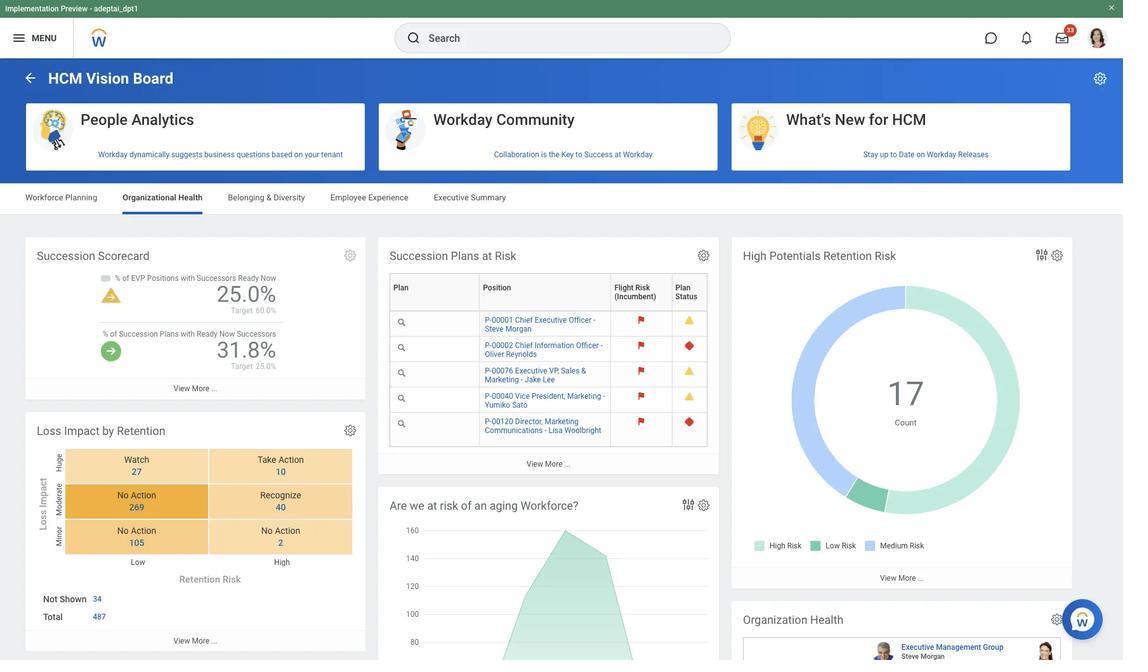 Task type: locate. For each thing, give the bounding box(es) containing it.
at inside are we at risk of an aging workforce? 'element'
[[427, 499, 437, 513]]

0 vertical spatial health
[[178, 193, 203, 202]]

- inside p-00120 director, marketing communications - lisa woolbright
[[545, 426, 547, 435]]

chief down morgan
[[515, 341, 533, 350]]

0 horizontal spatial at
[[427, 499, 437, 513]]

view more ... inside succession plans at risk element
[[527, 460, 570, 469]]

more down % of succession plans with ready now successors
[[192, 385, 209, 394]]

1 horizontal spatial on
[[916, 150, 925, 159]]

2 p- from the top
[[485, 341, 492, 350]]

487 button
[[93, 612, 108, 622]]

p- inside p-00002 chief information officer - oliver reynolds
[[485, 341, 492, 350]]

p- down yumiko
[[485, 418, 492, 426]]

view inside succession plans at risk element
[[527, 460, 543, 469]]

1 horizontal spatial of
[[122, 274, 129, 283]]

view more ... link down % of succession plans with ready now successors
[[25, 378, 365, 399]]

1 vertical spatial loss
[[37, 510, 49, 531]]

p-00076 executive vp, sales & marketing - jake lee
[[485, 367, 586, 385]]

what's new for hcm
[[786, 111, 926, 129]]

at for risk
[[427, 499, 437, 513]]

are
[[390, 499, 407, 513]]

1 vertical spatial plans
[[160, 330, 179, 339]]

marketing down "p-00040 vice president, marketing - yumiko sato"
[[545, 418, 579, 426]]

profile logan mcneil image
[[1088, 28, 1108, 51]]

lee
[[543, 376, 555, 385]]

0 horizontal spatial plans
[[160, 330, 179, 339]]

p-00120 director, marketing communications - lisa woolbright
[[485, 418, 601, 435]]

action for 2
[[275, 526, 300, 536]]

more inside loss impact by retention element
[[192, 637, 209, 646]]

no inside the no action 2
[[261, 526, 273, 536]]

high left 'potentials'
[[743, 249, 767, 263]]

0 vertical spatial plans
[[451, 249, 479, 263]]

plans
[[451, 249, 479, 263], [160, 330, 179, 339]]

target inside 25.0% target 60.0%
[[231, 307, 253, 315]]

25.0% up 31.8%
[[217, 282, 276, 308]]

1 horizontal spatial impact
[[64, 424, 100, 438]]

0 vertical spatial loss
[[37, 424, 61, 438]]

0 horizontal spatial of
[[110, 330, 117, 339]]

of up neutral good image
[[110, 330, 117, 339]]

executive management group
[[902, 643, 1004, 652]]

high inside loss impact by retention element
[[274, 558, 290, 567]]

now up 60.0%
[[261, 274, 276, 283]]

loss for loss impact by retention
[[37, 424, 61, 438]]

workday inside "link"
[[98, 150, 127, 159]]

view more ... inside the succession scorecard element
[[174, 385, 217, 394]]

5 p- from the top
[[485, 418, 492, 426]]

view more ... for succession plans at risk
[[527, 460, 570, 469]]

27
[[132, 467, 142, 477]]

no up 105 button
[[117, 526, 129, 536]]

1 horizontal spatial hcm
[[892, 111, 926, 129]]

0 horizontal spatial ready
[[197, 330, 217, 339]]

00040
[[492, 392, 513, 401]]

more inside the succession scorecard element
[[192, 385, 209, 394]]

high for high potentials retention risk
[[743, 249, 767, 263]]

at right we
[[427, 499, 437, 513]]

view more ... inside loss impact by retention element
[[174, 637, 217, 646]]

action for 105
[[131, 526, 156, 536]]

target down % of succession plans with ready now successors
[[231, 363, 253, 371]]

view
[[174, 385, 190, 394], [527, 460, 543, 469], [880, 574, 896, 583], [174, 637, 190, 646]]

impact for loss impact by retention
[[64, 424, 100, 438]]

1 vertical spatial officer
[[576, 341, 599, 350]]

no inside no action 269
[[117, 491, 129, 501]]

p- inside p-00076 executive vp, sales & marketing - jake lee
[[485, 367, 492, 376]]

on
[[294, 150, 303, 159], [916, 150, 925, 159]]

plans up the plan button
[[451, 249, 479, 263]]

view for succession scorecard
[[174, 385, 190, 394]]

officer
[[569, 316, 591, 325], [576, 341, 599, 350]]

0 vertical spatial retention
[[823, 249, 872, 263]]

employee experience
[[330, 193, 408, 202]]

more inside high potentials retention risk element
[[898, 574, 916, 583]]

p- up '00002'
[[485, 316, 492, 325]]

1 horizontal spatial plan
[[675, 284, 691, 293]]

hcm right previous page icon
[[48, 70, 82, 88]]

action up 2
[[275, 526, 300, 536]]

column header
[[744, 638, 867, 660]]

executive left management
[[902, 643, 934, 652]]

0 vertical spatial at
[[615, 150, 621, 159]]

0 vertical spatial target
[[231, 307, 253, 315]]

0 horizontal spatial retention
[[117, 424, 165, 438]]

risk inside flight risk (incumbent)
[[635, 284, 650, 293]]

no inside "no action 105"
[[117, 526, 129, 536]]

1 vertical spatial ready
[[197, 330, 217, 339]]

shown
[[60, 595, 87, 605]]

plan button
[[393, 274, 484, 311]]

0 horizontal spatial impact
[[37, 478, 49, 508]]

of left evp
[[122, 274, 129, 283]]

10
[[276, 467, 286, 477]]

on inside workday dynamically suggests business questions based on your tenant "link"
[[294, 150, 303, 159]]

people analytics
[[81, 111, 194, 129]]

with down % of evp positions with successors ready now
[[181, 330, 195, 339]]

are we at risk of an aging workforce?
[[390, 499, 578, 513]]

ready down 25.0% target 60.0%
[[197, 330, 217, 339]]

-
[[90, 4, 92, 13], [593, 316, 595, 325], [601, 341, 603, 350], [521, 376, 523, 385], [603, 392, 605, 401], [545, 426, 547, 435]]

at up position
[[482, 249, 492, 263]]

0 horizontal spatial health
[[178, 193, 203, 202]]

17 count
[[887, 375, 924, 428]]

p- inside p-00001 chief executive officer - steve morgan
[[485, 316, 492, 325]]

- inside p-00002 chief information officer - oliver reynolds
[[601, 341, 603, 350]]

1 horizontal spatial &
[[581, 367, 586, 376]]

2 horizontal spatial at
[[615, 150, 621, 159]]

105
[[129, 538, 144, 548]]

to right key
[[576, 150, 582, 159]]

1 vertical spatial hcm
[[892, 111, 926, 129]]

scorecard
[[98, 249, 150, 263]]

view more ... link down the "lisa"
[[378, 454, 719, 475]]

is
[[541, 150, 547, 159]]

plan status button
[[675, 284, 704, 301]]

executive up information
[[535, 316, 567, 325]]

... down woolbright
[[564, 460, 570, 469]]

1 vertical spatial chief
[[515, 341, 533, 350]]

succession for succession scorecard
[[37, 249, 95, 263]]

action up 105
[[131, 526, 156, 536]]

0 horizontal spatial high
[[274, 558, 290, 567]]

woolbright
[[565, 426, 601, 435]]

more for high potentials retention risk
[[898, 574, 916, 583]]

with for successors
[[181, 274, 195, 283]]

executive left summary
[[434, 193, 469, 202]]

risk inside loss impact by retention element
[[223, 574, 241, 586]]

successors down 60.0%
[[237, 330, 276, 339]]

1 horizontal spatial at
[[482, 249, 492, 263]]

0 vertical spatial impact
[[64, 424, 100, 438]]

1 vertical spatial high
[[274, 558, 290, 567]]

sales
[[561, 367, 580, 376]]

2 loss from the top
[[37, 510, 49, 531]]

configure and view chart data image
[[1034, 247, 1049, 263]]

moderate
[[55, 484, 63, 516]]

2 on from the left
[[916, 150, 925, 159]]

not
[[43, 595, 57, 605]]

action inside the no action 2
[[275, 526, 300, 536]]

no action 2
[[261, 526, 300, 548]]

2 vertical spatial at
[[427, 499, 437, 513]]

- for p-00002 chief information officer - oliver reynolds
[[601, 341, 603, 350]]

action up 269
[[131, 491, 156, 501]]

notifications large image
[[1020, 32, 1033, 44]]

risk inside high potentials retention risk element
[[875, 249, 896, 263]]

recognize 40
[[260, 491, 301, 513]]

&
[[266, 193, 272, 202], [581, 367, 586, 376]]

lisa
[[549, 426, 563, 435]]

1 vertical spatial successors
[[237, 330, 276, 339]]

are we at risk of an aging workforce? element
[[378, 487, 719, 660]]

- inside "p-00040 vice president, marketing - yumiko sato"
[[603, 392, 605, 401]]

retention risk
[[179, 574, 241, 586]]

- for p-00001 chief executive officer - steve morgan
[[593, 316, 595, 325]]

impact left by on the left of page
[[64, 424, 100, 438]]

33 button
[[1048, 24, 1077, 52]]

more up organization health element
[[898, 574, 916, 583]]

more for succession scorecard
[[192, 385, 209, 394]]

1 horizontal spatial to
[[890, 150, 897, 159]]

view more ... down the "lisa"
[[527, 460, 570, 469]]

0 vertical spatial chief
[[515, 316, 533, 325]]

action
[[278, 455, 304, 465], [131, 491, 156, 501], [131, 526, 156, 536], [275, 526, 300, 536]]

workday community button
[[379, 103, 718, 151]]

plans down positions
[[160, 330, 179, 339]]

1 to from the left
[[576, 150, 582, 159]]

27 button
[[124, 466, 144, 478]]

more down the "lisa"
[[545, 460, 562, 469]]

executive inside p-00001 chief executive officer - steve morgan
[[535, 316, 567, 325]]

workforce
[[25, 193, 63, 202]]

officer inside p-00002 chief information officer - oliver reynolds
[[576, 341, 599, 350]]

loss left minor
[[37, 510, 49, 531]]

tab list
[[13, 184, 1110, 214]]

... up organization health element
[[918, 574, 924, 583]]

plan for plan status
[[675, 284, 691, 293]]

0 vertical spatial hcm
[[48, 70, 82, 88]]

2 vertical spatial marketing
[[545, 418, 579, 426]]

more for succession plans at risk
[[545, 460, 562, 469]]

2 plan from the left
[[675, 284, 691, 293]]

1 vertical spatial marketing
[[567, 392, 601, 401]]

at right success
[[615, 150, 621, 159]]

17 main content
[[0, 58, 1123, 660]]

... down retention risk
[[211, 637, 217, 646]]

0 horizontal spatial plan
[[393, 284, 409, 293]]

1 vertical spatial of
[[110, 330, 117, 339]]

1 horizontal spatial high
[[743, 249, 767, 263]]

tab list containing workforce planning
[[13, 184, 1110, 214]]

1 horizontal spatial now
[[261, 274, 276, 283]]

justify image
[[11, 30, 27, 46]]

0 vertical spatial with
[[181, 274, 195, 283]]

25.0% down 60.0%
[[256, 363, 276, 371]]

succession for succession plans at risk
[[390, 249, 448, 263]]

... for loss impact by retention
[[211, 637, 217, 646]]

configure are we at risk of an aging workforce? image
[[697, 499, 711, 513]]

target inside 31.8% target 25.0%
[[231, 363, 253, 371]]

% up neutral warning icon
[[115, 274, 120, 283]]

p- inside p-00120 director, marketing communications - lisa woolbright
[[485, 418, 492, 426]]

chief for morgan
[[515, 316, 533, 325]]

1 p- from the top
[[485, 316, 492, 325]]

0 horizontal spatial successors
[[197, 274, 236, 283]]

action inside take action 10
[[278, 455, 304, 465]]

... inside the succession scorecard element
[[211, 385, 217, 394]]

view more ... link for succession plans at risk
[[378, 454, 719, 475]]

2 target from the top
[[231, 363, 253, 371]]

hcm right for
[[892, 111, 926, 129]]

impact left 'moderate'
[[37, 478, 49, 508]]

close environment banner image
[[1108, 4, 1115, 11]]

flight risk (incumbent)
[[614, 284, 656, 301]]

1 horizontal spatial health
[[810, 614, 844, 627]]

0 horizontal spatial now
[[219, 330, 235, 339]]

p- down 00076
[[485, 392, 492, 401]]

more
[[192, 385, 209, 394], [545, 460, 562, 469], [898, 574, 916, 583], [192, 637, 209, 646]]

- for p-00040 vice president, marketing - yumiko sato
[[603, 392, 605, 401]]

belonging
[[228, 193, 264, 202]]

0 horizontal spatial &
[[266, 193, 272, 202]]

1 on from the left
[[294, 150, 303, 159]]

at for risk
[[482, 249, 492, 263]]

chief right 00001
[[515, 316, 533, 325]]

1 target from the top
[[231, 307, 253, 315]]

1 horizontal spatial %
[[115, 274, 120, 283]]

target
[[231, 307, 253, 315], [231, 363, 253, 371]]

p-
[[485, 316, 492, 325], [485, 341, 492, 350], [485, 367, 492, 376], [485, 392, 492, 401], [485, 418, 492, 426]]

view more ... down retention risk
[[174, 637, 217, 646]]

p- down 'oliver'
[[485, 367, 492, 376]]

to
[[576, 150, 582, 159], [890, 150, 897, 159]]

1 vertical spatial health
[[810, 614, 844, 627]]

oliver
[[485, 350, 504, 359]]

0 vertical spatial marketing
[[485, 376, 519, 385]]

% up neutral good image
[[103, 330, 108, 339]]

1 chief from the top
[[515, 316, 533, 325]]

view inside high potentials retention risk element
[[880, 574, 896, 583]]

view more ... link up organization health element
[[732, 568, 1072, 589]]

1 horizontal spatial ready
[[238, 274, 259, 283]]

suggests
[[171, 150, 202, 159]]

new
[[835, 111, 865, 129]]

% for % of evp positions with successors ready now
[[115, 274, 120, 283]]

269 button
[[122, 502, 146, 514]]

ready up 60.0%
[[238, 274, 259, 283]]

executive down reynolds
[[515, 367, 547, 376]]

configure succession scorecard image
[[343, 249, 357, 263]]

by
[[102, 424, 114, 438]]

of left an
[[461, 499, 472, 513]]

60.0%
[[256, 307, 276, 315]]

marketing down the sales
[[567, 392, 601, 401]]

3 p- from the top
[[485, 367, 492, 376]]

0 vertical spatial &
[[266, 193, 272, 202]]

p- inside "p-00040 vice president, marketing - yumiko sato"
[[485, 392, 492, 401]]

view more ... up organization health element
[[880, 574, 924, 583]]

high down 2
[[274, 558, 290, 567]]

action up 10
[[278, 455, 304, 465]]

chief inside p-00002 chief information officer - oliver reynolds
[[515, 341, 533, 350]]

organization
[[743, 614, 807, 627]]

plan
[[393, 284, 409, 293], [675, 284, 691, 293]]

0 horizontal spatial to
[[576, 150, 582, 159]]

total
[[43, 612, 63, 622]]

the
[[549, 150, 560, 159]]

risk
[[440, 499, 458, 513]]

chief inside p-00001 chief executive officer - steve morgan
[[515, 316, 533, 325]]

marketing
[[485, 376, 519, 385], [567, 392, 601, 401], [545, 418, 579, 426]]

0 vertical spatial of
[[122, 274, 129, 283]]

officer inside p-00001 chief executive officer - steve morgan
[[569, 316, 591, 325]]

retention
[[823, 249, 872, 263], [117, 424, 165, 438], [179, 574, 220, 586]]

plan inside plan status
[[675, 284, 691, 293]]

1 vertical spatial impact
[[37, 478, 49, 508]]

... inside succession plans at risk element
[[564, 460, 570, 469]]

0 horizontal spatial %
[[103, 330, 108, 339]]

loss up huge
[[37, 424, 61, 438]]

no for no action 269
[[117, 491, 129, 501]]

marketing up the 00040
[[485, 376, 519, 385]]

0 vertical spatial high
[[743, 249, 767, 263]]

target left 60.0%
[[231, 307, 253, 315]]

0 vertical spatial %
[[115, 274, 120, 283]]

1 vertical spatial %
[[103, 330, 108, 339]]

succession
[[37, 249, 95, 263], [390, 249, 448, 263], [119, 330, 158, 339]]

p-00002 chief information officer - oliver reynolds
[[485, 341, 603, 359]]

action for 269
[[131, 491, 156, 501]]

on left your
[[294, 150, 303, 159]]

& inside tab list
[[266, 193, 272, 202]]

configure this page image
[[1093, 71, 1108, 86]]

1 vertical spatial target
[[231, 363, 253, 371]]

1 vertical spatial &
[[581, 367, 586, 376]]

view more ... down % of succession plans with ready now successors
[[174, 385, 217, 394]]

officer up information
[[569, 316, 591, 325]]

officer up the sales
[[576, 341, 599, 350]]

1 vertical spatial retention
[[117, 424, 165, 438]]

high potentials retention risk element
[[732, 237, 1072, 589]]

0 horizontal spatial on
[[294, 150, 303, 159]]

0 horizontal spatial succession
[[37, 249, 95, 263]]

with right positions
[[181, 274, 195, 283]]

... inside loss impact by retention element
[[211, 637, 217, 646]]

what's
[[786, 111, 831, 129]]

% of evp positions with successors ready now
[[115, 274, 276, 283]]

no for no action 2
[[261, 526, 273, 536]]

2 chief from the top
[[515, 341, 533, 350]]

- for p-00120 director, marketing communications - lisa woolbright
[[545, 426, 547, 435]]

1 horizontal spatial retention
[[179, 574, 220, 586]]

health right organization
[[810, 614, 844, 627]]

no
[[117, 491, 129, 501], [117, 526, 129, 536], [261, 526, 273, 536]]

0 vertical spatial officer
[[569, 316, 591, 325]]

1 vertical spatial with
[[181, 330, 195, 339]]

now down 25.0% target 60.0%
[[219, 330, 235, 339]]

to right up
[[890, 150, 897, 159]]

& left diversity
[[266, 193, 272, 202]]

workday
[[433, 111, 492, 129], [98, 150, 127, 159], [623, 150, 652, 159], [927, 150, 956, 159]]

0 vertical spatial successors
[[197, 274, 236, 283]]

sato
[[512, 401, 528, 410]]

on right date
[[916, 150, 925, 159]]

... inside high potentials retention risk element
[[918, 574, 924, 583]]

successors right positions
[[197, 274, 236, 283]]

loss for loss impact
[[37, 510, 49, 531]]

view inside the succession scorecard element
[[174, 385, 190, 394]]

1 vertical spatial 25.0%
[[256, 363, 276, 371]]

succession up neutral good image
[[119, 330, 158, 339]]

action inside "no action 105"
[[131, 526, 156, 536]]

34 button
[[93, 595, 103, 605]]

no up 269 button
[[117, 491, 129, 501]]

& right the sales
[[581, 367, 586, 376]]

1 loss from the top
[[37, 424, 61, 438]]

on inside 'stay up to date on workday releases' link
[[916, 150, 925, 159]]

p-00040 vice president, marketing - yumiko sato link
[[485, 390, 605, 410]]

2 horizontal spatial of
[[461, 499, 472, 513]]

- inside menu banner
[[90, 4, 92, 13]]

plan status
[[675, 284, 697, 301]]

2 vertical spatial of
[[461, 499, 472, 513]]

marketing inside p-00076 executive vp, sales & marketing - jake lee
[[485, 376, 519, 385]]

2 vertical spatial retention
[[179, 574, 220, 586]]

succession up the plan button
[[390, 249, 448, 263]]

2 with from the top
[[181, 330, 195, 339]]

view more ... for loss impact by retention
[[174, 637, 217, 646]]

p- down steve
[[485, 341, 492, 350]]

more inside succession plans at risk element
[[545, 460, 562, 469]]

view inside loss impact by retention element
[[174, 637, 190, 646]]

1 with from the top
[[181, 274, 195, 283]]

2 horizontal spatial succession
[[390, 249, 448, 263]]

planning
[[65, 193, 97, 202]]

health right organizational
[[178, 193, 203, 202]]

- inside p-00001 chief executive officer - steve morgan
[[593, 316, 595, 325]]

no up 2 button
[[261, 526, 273, 536]]

4 p- from the top
[[485, 392, 492, 401]]

questions
[[237, 150, 270, 159]]

preview
[[61, 4, 88, 13]]

1 vertical spatial at
[[482, 249, 492, 263]]

employee
[[330, 193, 366, 202]]

vice
[[515, 392, 530, 401]]

succession left scorecard
[[37, 249, 95, 263]]

1 plan from the left
[[393, 284, 409, 293]]

... down 31.8% target 25.0%
[[211, 385, 217, 394]]

configure loss impact by retention image
[[343, 424, 357, 438]]

more down retention risk
[[192, 637, 209, 646]]

at inside succession plans at risk element
[[482, 249, 492, 263]]

view more ... link down retention risk
[[25, 631, 365, 652]]

view more ... inside high potentials retention risk element
[[880, 574, 924, 583]]

- inside p-00076 executive vp, sales & marketing - jake lee
[[521, 376, 523, 385]]

action inside no action 269
[[131, 491, 156, 501]]



Task type: vqa. For each thing, say whether or not it's contained in the screenshot.
Importance of Facilities Management "element" at left top
no



Task type: describe. For each thing, give the bounding box(es) containing it.
p- for 00002
[[485, 341, 492, 350]]

action for 10
[[278, 455, 304, 465]]

more for loss impact by retention
[[192, 637, 209, 646]]

p-00120 director, marketing communications - lisa woolbright link
[[485, 415, 601, 435]]

high for high
[[274, 558, 290, 567]]

success
[[584, 150, 613, 159]]

summary
[[471, 193, 506, 202]]

succession plans at risk
[[390, 249, 516, 263]]

take action 10
[[258, 455, 304, 477]]

configure organization health image
[[1050, 613, 1064, 627]]

... for succession plans at risk
[[564, 460, 570, 469]]

0 vertical spatial 25.0%
[[217, 282, 276, 308]]

experience
[[368, 193, 408, 202]]

executive inside p-00076 executive vp, sales & marketing - jake lee
[[515, 367, 547, 376]]

% for % of succession plans with ready now successors
[[103, 330, 108, 339]]

search image
[[406, 30, 421, 46]]

00120
[[492, 418, 513, 426]]

0 vertical spatial ready
[[238, 274, 259, 283]]

workday dynamically suggests business questions based on your tenant link
[[26, 145, 365, 164]]

take
[[258, 455, 276, 465]]

1 horizontal spatial succession
[[119, 330, 158, 339]]

0 vertical spatial now
[[261, 274, 276, 283]]

p- for 00120
[[485, 418, 492, 426]]

succession scorecard
[[37, 249, 150, 263]]

workday dynamically suggests business questions based on your tenant
[[98, 150, 343, 159]]

steve
[[485, 325, 504, 334]]

view for succession plans at risk
[[527, 460, 543, 469]]

1 horizontal spatial successors
[[237, 330, 276, 339]]

management
[[936, 643, 981, 652]]

previous page image
[[23, 70, 38, 85]]

chief for reynolds
[[515, 341, 533, 350]]

of for succession
[[110, 330, 117, 339]]

loss impact
[[37, 478, 49, 531]]

34
[[93, 595, 102, 604]]

workforce?
[[521, 499, 578, 513]]

executive inside organization health element
[[902, 643, 934, 652]]

p-00076 executive vp, sales & marketing - jake lee link
[[485, 364, 586, 385]]

huge
[[55, 454, 63, 472]]

up
[[880, 150, 888, 159]]

p-00040 vice president, marketing - yumiko sato
[[485, 392, 605, 410]]

organization health
[[743, 614, 844, 627]]

configure and view chart data image
[[681, 497, 696, 513]]

vision
[[86, 70, 129, 88]]

adeptai_dpt1
[[94, 4, 138, 13]]

watch
[[124, 455, 149, 465]]

what's new for hcm button
[[732, 103, 1070, 151]]

p-00001 chief executive officer - steve morgan link
[[485, 314, 595, 334]]

an
[[474, 499, 487, 513]]

belonging & diversity
[[228, 193, 305, 202]]

executive management group link
[[902, 641, 1004, 652]]

at inside collaboration is the key to success at workday link
[[615, 150, 621, 159]]

p- for 00040
[[485, 392, 492, 401]]

people analytics button
[[26, 103, 365, 151]]

executive summary
[[434, 193, 506, 202]]

2 horizontal spatial retention
[[823, 249, 872, 263]]

marketing inside "p-00040 vice president, marketing - yumiko sato"
[[567, 392, 601, 401]]

stay up to date on workday releases
[[863, 150, 989, 159]]

health for organization health
[[810, 614, 844, 627]]

officer for executive
[[569, 316, 591, 325]]

view for loss impact by retention
[[174, 637, 190, 646]]

& inside p-00076 executive vp, sales & marketing - jake lee
[[581, 367, 586, 376]]

implementation preview -   adeptai_dpt1
[[5, 4, 138, 13]]

potentials
[[769, 249, 821, 263]]

workday community
[[433, 111, 575, 129]]

key
[[561, 150, 574, 159]]

inbox large image
[[1056, 32, 1068, 44]]

with for ready
[[181, 330, 195, 339]]

configure high potentials retention risk image
[[1050, 249, 1064, 263]]

p- for 00076
[[485, 367, 492, 376]]

menu
[[32, 33, 57, 43]]

Search Workday  search field
[[429, 24, 704, 52]]

organization health element
[[732, 601, 1123, 660]]

stay up to date on workday releases link
[[732, 145, 1070, 164]]

workday inside button
[[433, 111, 492, 129]]

column header inside organization health element
[[744, 638, 867, 660]]

collaboration is the key to success at workday
[[494, 150, 652, 159]]

count
[[895, 418, 917, 428]]

executive inside tab list
[[434, 193, 469, 202]]

25.0% inside 31.8% target 25.0%
[[256, 363, 276, 371]]

recognize
[[260, 491, 301, 501]]

status
[[675, 293, 697, 301]]

configure succession plans at risk image
[[697, 249, 711, 263]]

organizational health
[[123, 193, 203, 202]]

target for 31.8%
[[231, 363, 253, 371]]

hcm inside what's new for hcm button
[[892, 111, 926, 129]]

position
[[483, 284, 511, 293]]

workforce planning
[[25, 193, 97, 202]]

your
[[305, 150, 319, 159]]

not shown 34
[[43, 595, 102, 605]]

00002
[[492, 341, 513, 350]]

0 horizontal spatial hcm
[[48, 70, 82, 88]]

2 to from the left
[[890, 150, 897, 159]]

view more ... for high potentials retention risk
[[880, 574, 924, 583]]

... for high potentials retention risk
[[918, 574, 924, 583]]

tenant
[[321, 150, 343, 159]]

of inside 'element'
[[461, 499, 472, 513]]

we
[[410, 499, 424, 513]]

loss impact by retention element
[[25, 412, 365, 652]]

... for succession scorecard
[[211, 385, 217, 394]]

succession plans at risk element
[[378, 237, 719, 475]]

no for no action 105
[[117, 526, 129, 536]]

date
[[899, 150, 915, 159]]

(incumbent)
[[614, 293, 656, 301]]

view more ... for succession scorecard
[[174, 385, 217, 394]]

flight
[[614, 284, 634, 293]]

neutral good image
[[101, 342, 121, 362]]

based
[[272, 150, 292, 159]]

low
[[131, 558, 145, 567]]

00076
[[492, 367, 513, 376]]

p-00001 chief executive officer - steve morgan
[[485, 316, 595, 334]]

organizational
[[123, 193, 176, 202]]

watch 27
[[124, 455, 149, 477]]

succession scorecard element
[[25, 237, 365, 399]]

view more ... link for loss impact by retention
[[25, 631, 365, 652]]

impact for loss impact
[[37, 478, 49, 508]]

analytics
[[131, 111, 194, 129]]

plans inside the succession scorecard element
[[160, 330, 179, 339]]

minor
[[55, 527, 63, 547]]

31.8%
[[217, 338, 276, 364]]

menu banner
[[0, 0, 1123, 58]]

40
[[276, 503, 286, 513]]

view more ... link for high potentials retention risk
[[732, 568, 1072, 589]]

high potentials retention risk
[[743, 249, 896, 263]]

information
[[535, 341, 574, 350]]

health for organizational health
[[178, 193, 203, 202]]

flight risk (incumbent) button
[[614, 274, 677, 311]]

people
[[81, 111, 128, 129]]

p- for 00001
[[485, 316, 492, 325]]

releases
[[958, 150, 989, 159]]

officer for information
[[576, 341, 599, 350]]

1 horizontal spatial plans
[[451, 249, 479, 263]]

487
[[93, 613, 106, 622]]

marketing inside p-00120 director, marketing communications - lisa woolbright
[[545, 418, 579, 426]]

plan for plan
[[393, 284, 409, 293]]

collaboration is the key to success at workday link
[[379, 145, 718, 164]]

10 button
[[268, 466, 288, 478]]

31.8% target 25.0%
[[217, 338, 276, 371]]

of for evp
[[122, 274, 129, 283]]

view for high potentials retention risk
[[880, 574, 896, 583]]

view more ... link for succession scorecard
[[25, 378, 365, 399]]

aging
[[490, 499, 518, 513]]

diversity
[[274, 193, 305, 202]]

neutral warning image
[[101, 288, 121, 303]]

target for 25.0%
[[231, 307, 253, 315]]

position button
[[483, 274, 616, 311]]

loss impact by retention
[[37, 424, 165, 438]]

1 vertical spatial now
[[219, 330, 235, 339]]

tab list inside 17 main content
[[13, 184, 1110, 214]]



